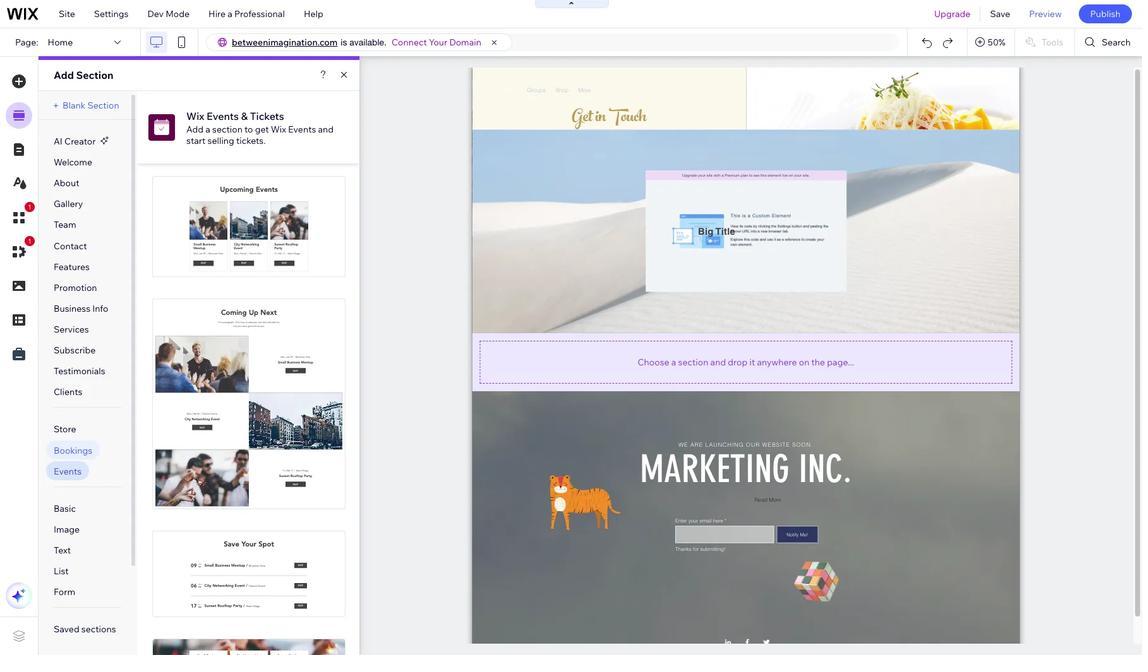 Task type: vqa. For each thing, say whether or not it's contained in the screenshot.
the topmost Button
no



Task type: describe. For each thing, give the bounding box(es) containing it.
publish
[[1091, 8, 1121, 20]]

section inside wix events & tickets add a section to get wix events and start selling tickets.
[[212, 124, 243, 135]]

image
[[54, 524, 80, 536]]

dev mode
[[148, 8, 190, 20]]

add section
[[54, 69, 114, 82]]

a inside wix events & tickets add a section to get wix events and start selling tickets.
[[206, 124, 210, 135]]

selling
[[208, 135, 234, 146]]

choose a section and drop it anywhere on the page...
[[638, 357, 855, 368]]

info
[[92, 303, 108, 315]]

& for 2nd add wix events & tickets button
[[264, 399, 269, 410]]

tools
[[1042, 37, 1064, 48]]

team
[[54, 220, 76, 231]]

available.
[[350, 37, 387, 47]]

1 vertical spatial list
[[54, 566, 69, 578]]

home
[[48, 37, 73, 48]]

1 side from the left
[[247, 512, 263, 522]]

settings
[[94, 8, 129, 20]]

add wix events & tickets for 1st add wix events & tickets button from the bottom
[[197, 569, 301, 580]]

hire a professional
[[209, 8, 285, 20]]

1 vertical spatial section
[[678, 357, 709, 368]]

ai
[[54, 136, 63, 147]]

dev
[[148, 8, 164, 20]]

is
[[341, 37, 347, 47]]

subscribe
[[54, 345, 96, 356]]

50%
[[988, 37, 1006, 48]]

wix events & tickets image
[[148, 114, 175, 141]]

upgrade
[[935, 8, 971, 20]]

tickets for 3rd add wix events & tickets button from the bottom of the page
[[271, 221, 301, 232]]

services
[[54, 324, 89, 336]]

1 add wix events & tickets button from the top
[[186, 217, 312, 236]]

preview button
[[1020, 0, 1072, 28]]

creator
[[64, 136, 96, 147]]

tickets.
[[236, 135, 266, 146]]

welcome
[[54, 157, 92, 168]]

features
[[54, 261, 90, 273]]

store
[[54, 424, 76, 436]]

add for 2nd add wix events & tickets button
[[197, 399, 214, 410]]

& for 3rd add wix events & tickets button from the bottom of the page
[[264, 221, 269, 232]]

add wix events & tickets for 2nd add wix events & tickets button
[[197, 399, 301, 410]]

add wix events & tickets for 3rd add wix events & tickets button from the bottom of the page
[[197, 221, 301, 232]]

gallery
[[54, 199, 83, 210]]

form
[[54, 587, 75, 599]]

connect
[[392, 37, 427, 48]]

about
[[54, 178, 79, 189]]

site
[[59, 8, 75, 20]]

page...
[[827, 357, 855, 368]]

2 add wix events & tickets button from the top
[[186, 395, 312, 414]]

tools button
[[1015, 28, 1075, 56]]

a for hire
[[228, 8, 232, 20]]

professional
[[234, 8, 285, 20]]

search
[[1102, 37, 1131, 48]]

on
[[799, 357, 810, 368]]

wix for 1st add wix events & tickets button from the bottom
[[216, 569, 232, 580]]

add for 3rd add wix events & tickets button from the bottom of the page
[[197, 221, 214, 232]]

1 for first 1 button from the bottom
[[28, 238, 32, 245]]

choose
[[638, 357, 670, 368]]

event
[[207, 512, 227, 522]]

basic
[[54, 503, 76, 515]]

tickets inside wix events & tickets add a section to get wix events and start selling tickets.
[[250, 110, 284, 122]]

event list - side by side
[[207, 512, 291, 522]]

clients
[[54, 387, 82, 398]]

preview
[[1030, 8, 1062, 20]]



Task type: locate. For each thing, give the bounding box(es) containing it.
wix events & tickets add a section to get wix events and start selling tickets.
[[186, 110, 334, 146]]

tickets for 2nd add wix events & tickets button
[[271, 399, 301, 410]]

1 vertical spatial 1
[[28, 238, 32, 245]]

1 vertical spatial section
[[87, 100, 119, 111]]

2 side from the left
[[275, 512, 291, 522]]

add
[[54, 69, 74, 82], [186, 124, 204, 135], [197, 221, 214, 232], [197, 399, 214, 410], [197, 569, 214, 580]]

mode
[[166, 8, 190, 20]]

testimonials
[[54, 366, 105, 377]]

3 add wix events & tickets from the top
[[197, 569, 301, 580]]

section left 'to'
[[212, 124, 243, 135]]

50% button
[[968, 28, 1015, 56]]

blank
[[63, 100, 86, 111]]

section
[[212, 124, 243, 135], [678, 357, 709, 368]]

section up 'blank section' at the left top of page
[[76, 69, 114, 82]]

side right the by
[[275, 512, 291, 522]]

hire
[[209, 8, 226, 20]]

your
[[429, 37, 448, 48]]

0 vertical spatial section
[[76, 69, 114, 82]]

a right hire
[[228, 8, 232, 20]]

1 horizontal spatial side
[[275, 512, 291, 522]]

add wix events & tickets
[[197, 221, 301, 232], [197, 399, 301, 410], [197, 569, 301, 580]]

it
[[750, 357, 755, 368]]

wix
[[186, 110, 204, 122], [271, 124, 286, 135], [216, 221, 232, 232], [216, 399, 232, 410], [216, 569, 232, 580]]

1 horizontal spatial section
[[678, 357, 709, 368]]

1 button left contact
[[6, 236, 35, 265]]

section for blank section
[[87, 100, 119, 111]]

& inside wix events & tickets add a section to get wix events and start selling tickets.
[[241, 110, 248, 122]]

3 add wix events & tickets button from the top
[[186, 565, 312, 584]]

0 vertical spatial 1
[[28, 203, 32, 211]]

a for choose
[[672, 357, 676, 368]]

betweenimagination.com
[[232, 37, 338, 48]]

1 vertical spatial add wix events & tickets button
[[186, 395, 312, 414]]

publish button
[[1079, 4, 1132, 23]]

0 horizontal spatial a
[[206, 124, 210, 135]]

& for 1st add wix events & tickets button from the bottom
[[264, 569, 269, 580]]

and inside wix events & tickets add a section to get wix events and start selling tickets.
[[318, 124, 334, 135]]

tickets for 1st add wix events & tickets button from the bottom
[[271, 569, 301, 580]]

sections
[[81, 624, 116, 636]]

bookings
[[54, 445, 92, 457]]

a
[[228, 8, 232, 20], [206, 124, 210, 135], [672, 357, 676, 368]]

get
[[255, 124, 269, 135]]

a left 'to'
[[206, 124, 210, 135]]

1 horizontal spatial a
[[228, 8, 232, 20]]

2 vertical spatial add wix events & tickets button
[[186, 565, 312, 584]]

domain
[[450, 37, 482, 48]]

0 vertical spatial add wix events & tickets button
[[186, 217, 312, 236]]

1 add wix events & tickets from the top
[[197, 221, 301, 232]]

2 vertical spatial a
[[672, 357, 676, 368]]

1 vertical spatial a
[[206, 124, 210, 135]]

1 horizontal spatial list
[[229, 512, 241, 522]]

1 vertical spatial and
[[711, 357, 726, 368]]

section right choose
[[678, 357, 709, 368]]

wix for 2nd add wix events & tickets button
[[216, 399, 232, 410]]

events
[[207, 110, 239, 122], [288, 124, 316, 135], [234, 221, 262, 232], [234, 399, 262, 410], [54, 466, 82, 477], [234, 569, 262, 580]]

tickets
[[250, 110, 284, 122], [271, 221, 301, 232], [271, 399, 301, 410], [271, 569, 301, 580]]

1 left gallery
[[28, 203, 32, 211]]

section right blank
[[87, 100, 119, 111]]

1 button
[[6, 202, 35, 231], [6, 236, 35, 265]]

saved
[[54, 624, 79, 636]]

business info
[[54, 303, 108, 315]]

1 left contact
[[28, 238, 32, 245]]

by
[[265, 512, 274, 522]]

promotion
[[54, 282, 97, 294]]

list
[[229, 512, 241, 522], [54, 566, 69, 578]]

0 horizontal spatial section
[[212, 124, 243, 135]]

is available. connect your domain
[[341, 37, 482, 48]]

0 horizontal spatial list
[[54, 566, 69, 578]]

side
[[247, 512, 263, 522], [275, 512, 291, 522]]

add inside wix events & tickets add a section to get wix events and start selling tickets.
[[186, 124, 204, 135]]

&
[[241, 110, 248, 122], [264, 221, 269, 232], [264, 399, 269, 410], [264, 569, 269, 580]]

contact
[[54, 240, 87, 252]]

-
[[243, 512, 245, 522]]

wix for 3rd add wix events & tickets button from the bottom of the page
[[216, 221, 232, 232]]

ai creator
[[54, 136, 96, 147]]

0 vertical spatial section
[[212, 124, 243, 135]]

add wix events & tickets button
[[186, 217, 312, 236], [186, 395, 312, 414], [186, 565, 312, 584]]

2 horizontal spatial a
[[672, 357, 676, 368]]

save button
[[981, 0, 1020, 28]]

search button
[[1076, 28, 1142, 56]]

1 for first 1 button
[[28, 203, 32, 211]]

0 vertical spatial and
[[318, 124, 334, 135]]

1
[[28, 203, 32, 211], [28, 238, 32, 245]]

1 horizontal spatial and
[[711, 357, 726, 368]]

1 vertical spatial 1 button
[[6, 236, 35, 265]]

0 vertical spatial 1 button
[[6, 202, 35, 231]]

add for 1st add wix events & tickets button from the bottom
[[197, 569, 214, 580]]

text
[[54, 545, 71, 557]]

1 vertical spatial add wix events & tickets
[[197, 399, 301, 410]]

2 1 button from the top
[[6, 236, 35, 265]]

1 button left team
[[6, 202, 35, 231]]

help
[[304, 8, 323, 20]]

1 1 from the top
[[28, 203, 32, 211]]

2 vertical spatial add wix events & tickets
[[197, 569, 301, 580]]

2 1 from the top
[[28, 238, 32, 245]]

0 horizontal spatial side
[[247, 512, 263, 522]]

saved sections
[[54, 624, 116, 636]]

a right choose
[[672, 357, 676, 368]]

list left -
[[229, 512, 241, 522]]

section
[[76, 69, 114, 82], [87, 100, 119, 111]]

business
[[54, 303, 90, 315]]

list down text
[[54, 566, 69, 578]]

0 horizontal spatial and
[[318, 124, 334, 135]]

section for add section
[[76, 69, 114, 82]]

0 vertical spatial list
[[229, 512, 241, 522]]

and
[[318, 124, 334, 135], [711, 357, 726, 368]]

start
[[186, 135, 206, 146]]

0 vertical spatial add wix events & tickets
[[197, 221, 301, 232]]

drop
[[728, 357, 748, 368]]

the
[[812, 357, 825, 368]]

blank section
[[63, 100, 119, 111]]

0 vertical spatial a
[[228, 8, 232, 20]]

to
[[245, 124, 253, 135]]

anywhere
[[757, 357, 797, 368]]

side right -
[[247, 512, 263, 522]]

1 1 button from the top
[[6, 202, 35, 231]]

save
[[990, 8, 1011, 20]]

2 add wix events & tickets from the top
[[197, 399, 301, 410]]



